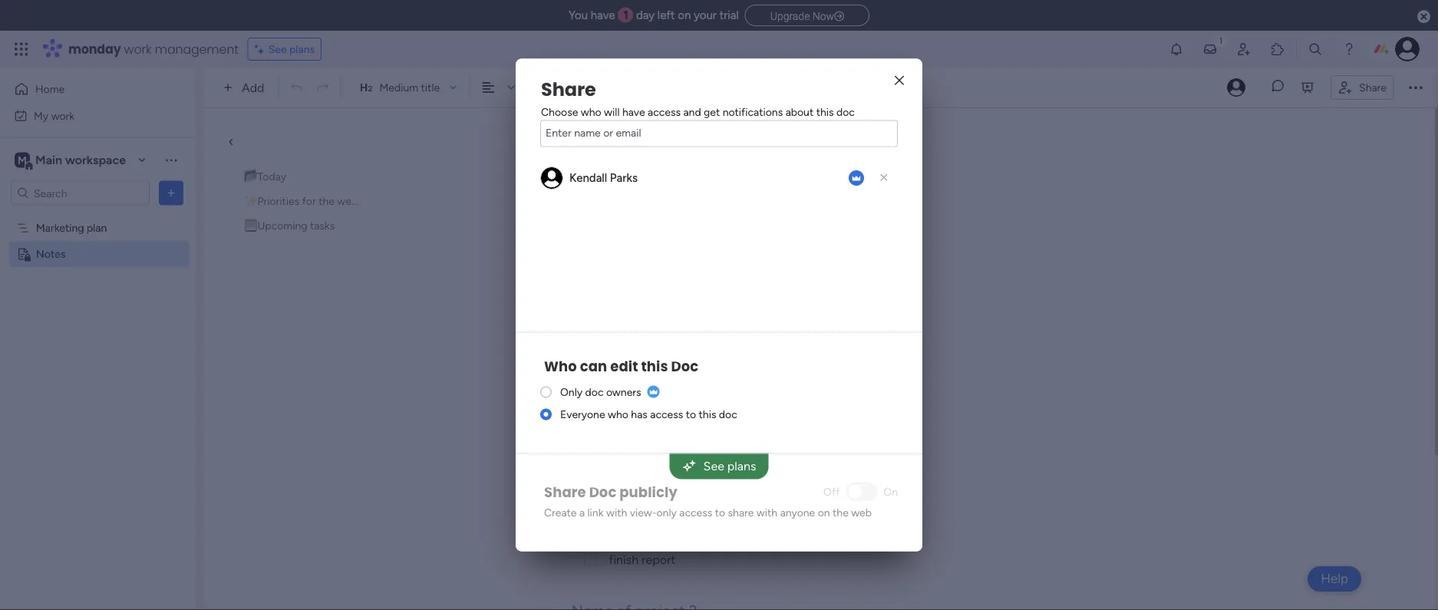Task type: locate. For each thing, give the bounding box(es) containing it.
0 vertical spatial tasks
[[310, 219, 335, 232]]

priorities
[[258, 195, 300, 208], [588, 390, 650, 408]]

share for share
[[1360, 81, 1387, 94]]

1 horizontal spatial tasks
[[664, 468, 700, 486]]

option
[[0, 214, 196, 217]]

share left 'v2 ellipsis' "image"
[[1360, 81, 1387, 94]]

close image
[[895, 75, 904, 86]]

main workspace
[[35, 153, 126, 167]]

doc right presentations
[[719, 408, 738, 421]]

doc
[[837, 105, 855, 118], [585, 386, 604, 399], [719, 408, 738, 421]]

1 horizontal spatial 📂 today
[[569, 311, 634, 330]]

monday work management
[[68, 40, 239, 58]]

share
[[541, 76, 596, 102], [1360, 81, 1387, 94], [544, 483, 586, 502]]

access inside 'share choose who will have access and get notifications about this doc'
[[648, 105, 681, 118]]

1 horizontal spatial 📂
[[569, 311, 585, 330]]

0 vertical spatial 📂
[[244, 170, 255, 183]]

new crown image
[[849, 170, 865, 186]]

1 horizontal spatial for
[[653, 390, 673, 408]]

📋
[[244, 219, 255, 232], [569, 468, 585, 486]]

select product image
[[14, 41, 29, 57]]

0 horizontal spatial to
[[686, 408, 696, 421]]

notes inside notes 'field'
[[569, 162, 649, 201]]

Search in workspace field
[[32, 184, 128, 202]]

1 horizontal spatial ✨
[[569, 390, 585, 408]]

board activity image
[[1228, 78, 1246, 97]]

plan
[[87, 222, 107, 235]]

see plans for the bottom see plans button
[[704, 459, 757, 474]]

with
[[606, 506, 627, 519], [757, 506, 778, 519]]

doc up link
[[589, 483, 617, 502]]

list box containing marketing plan
[[0, 212, 196, 474]]

0 vertical spatial doc
[[837, 105, 855, 118]]

1 horizontal spatial priorities
[[588, 390, 650, 408]]

dapulse close image
[[1418, 9, 1431, 25]]

1 vertical spatial doc
[[585, 386, 604, 399]]

0 vertical spatial see plans
[[268, 43, 315, 56]]

notifications
[[723, 105, 783, 118]]

your
[[694, 8, 717, 22]]

work right the monday
[[124, 40, 152, 58]]

share up choose
[[541, 76, 596, 102]]

owners
[[606, 386, 642, 399]]

access right only
[[680, 506, 713, 519]]

2 vertical spatial this
[[699, 408, 717, 421]]

access
[[648, 105, 681, 118], [651, 408, 684, 421], [680, 506, 713, 519]]

work for my
[[51, 109, 75, 122]]

0 horizontal spatial ✨ priorities for the week
[[244, 195, 363, 208]]

who
[[544, 357, 577, 376]]

anyone
[[781, 506, 816, 519]]

0 vertical spatial see plans button
[[248, 38, 322, 61]]

work right my
[[51, 109, 75, 122]]

1 horizontal spatial the
[[677, 390, 700, 408]]

0 horizontal spatial work
[[51, 109, 75, 122]]

0 horizontal spatial notes
[[36, 248, 66, 261]]

who left has
[[608, 408, 629, 421]]

0 horizontal spatial with
[[606, 506, 627, 519]]

1 horizontal spatial today
[[588, 311, 630, 330]]

list box
[[0, 212, 196, 474]]

private board image
[[16, 247, 31, 261]]

medium
[[380, 81, 419, 94]]

share inside 'share choose who will have access and get notifications about this doc'
[[541, 76, 596, 102]]

0 horizontal spatial ✨
[[244, 195, 255, 208]]

to
[[686, 408, 696, 421], [715, 506, 726, 519]]

see for the bottom see plans button
[[704, 459, 725, 474]]

📂 today
[[244, 170, 286, 183], [569, 311, 634, 330]]

doc inside 'share choose who will have access and get notifications about this doc'
[[837, 105, 855, 118]]

0 vertical spatial on
[[678, 8, 691, 22]]

edit
[[611, 357, 638, 376]]

1 horizontal spatial doc
[[719, 408, 738, 421]]

1 vertical spatial this
[[641, 357, 668, 376]]

have right will
[[623, 105, 645, 118]]

share inside button
[[1360, 81, 1387, 94]]

1 image
[[1215, 31, 1228, 49]]

0 vertical spatial doc
[[671, 357, 699, 376]]

doc right about
[[837, 105, 855, 118]]

1 vertical spatial on
[[818, 506, 830, 519]]

0 horizontal spatial the
[[319, 195, 335, 208]]

1 vertical spatial priorities
[[588, 390, 650, 408]]

doc up everyone who has access to this doc button
[[671, 357, 699, 376]]

create
[[544, 506, 577, 519]]

see for the left see plans button
[[268, 43, 287, 56]]

1 horizontal spatial notes
[[569, 162, 649, 201]]

0 horizontal spatial priorities
[[258, 195, 300, 208]]

0 vertical spatial finish
[[609, 419, 639, 434]]

0 vertical spatial for
[[302, 195, 316, 208]]

0 horizontal spatial see
[[268, 43, 287, 56]]

✨
[[244, 195, 255, 208], [569, 390, 585, 408]]

1 vertical spatial see plans
[[704, 459, 757, 474]]

marketing plan
[[36, 222, 107, 235]]

the
[[319, 195, 335, 208], [677, 390, 700, 408], [833, 506, 849, 519]]

on
[[884, 485, 898, 498]]

✨ priorities for the week
[[244, 195, 363, 208], [569, 390, 740, 408]]

finish
[[609, 419, 639, 434], [609, 553, 639, 567]]

see plans button
[[248, 38, 322, 61], [670, 453, 769, 479]]

0 vertical spatial access
[[648, 105, 681, 118]]

share button
[[1331, 75, 1394, 100]]

on down off
[[818, 506, 830, 519]]

share for share doc publicly
[[544, 483, 586, 502]]

invite members image
[[1237, 41, 1252, 57]]

0 horizontal spatial 📂 today
[[244, 170, 286, 183]]

📋 upcoming tasks
[[244, 219, 335, 232], [569, 468, 700, 486]]

finish left report at the bottom left of the page
[[609, 553, 639, 567]]

1 horizontal spatial with
[[757, 506, 778, 519]]

help button
[[1308, 567, 1362, 592]]

1 vertical spatial who
[[608, 408, 629, 421]]

only
[[560, 386, 583, 399]]

1 vertical spatial plans
[[728, 459, 757, 474]]

share
[[728, 506, 754, 519]]

2 vertical spatial doc
[[719, 408, 738, 421]]

1 vertical spatial doc
[[589, 483, 617, 502]]

0 horizontal spatial see plans button
[[248, 38, 322, 61]]

kendall parks image
[[1396, 37, 1420, 61]]

0 horizontal spatial see plans
[[268, 43, 315, 56]]

1 horizontal spatial to
[[715, 506, 726, 519]]

0 vertical spatial today
[[258, 170, 286, 183]]

finish presentations
[[609, 419, 717, 434]]

2 vertical spatial the
[[833, 506, 849, 519]]

0 horizontal spatial who
[[581, 105, 602, 118]]

1 vertical spatial see plans button
[[670, 453, 769, 479]]

2 horizontal spatial the
[[833, 506, 849, 519]]

this
[[817, 105, 834, 118], [641, 357, 668, 376], [699, 408, 717, 421]]

kendall parks link
[[570, 171, 638, 185]]

0 vertical spatial notes
[[569, 162, 649, 201]]

Notes field
[[565, 162, 653, 202]]

finish for finish report
[[609, 553, 639, 567]]

2 horizontal spatial this
[[817, 105, 834, 118]]

main
[[35, 153, 62, 167]]

upgrade
[[771, 10, 810, 22]]

see
[[268, 43, 287, 56], [704, 459, 725, 474]]

work inside button
[[51, 109, 75, 122]]

work
[[124, 40, 152, 58], [51, 109, 75, 122]]

week
[[337, 195, 363, 208], [704, 390, 740, 408]]

with right share
[[757, 506, 778, 519]]

and
[[684, 105, 701, 118]]

0 vertical spatial who
[[581, 105, 602, 118]]

access down new crown image
[[651, 408, 684, 421]]

1 vertical spatial ✨
[[569, 390, 585, 408]]

have left 1
[[591, 8, 615, 22]]

numbered list image
[[590, 81, 604, 94]]

access left and
[[648, 105, 681, 118]]

finish down the owners
[[609, 419, 639, 434]]

who left will
[[581, 105, 602, 118]]

None text field
[[541, 120, 898, 147]]

1 vertical spatial have
[[623, 105, 645, 118]]

upcoming
[[258, 219, 308, 232], [588, 468, 660, 486]]

will
[[604, 105, 620, 118]]

inbox image
[[1203, 41, 1218, 57]]

0 vertical spatial week
[[337, 195, 363, 208]]

1 horizontal spatial see
[[704, 459, 725, 474]]

0 horizontal spatial doc
[[585, 386, 604, 399]]

1 horizontal spatial on
[[818, 506, 830, 519]]

share choose who will have access and get notifications about this doc
[[541, 76, 855, 118]]

1
[[624, 8, 629, 22]]

2 vertical spatial access
[[680, 506, 713, 519]]

who
[[581, 105, 602, 118], [608, 408, 629, 421]]

tasks
[[310, 219, 335, 232], [664, 468, 700, 486]]

notes
[[569, 162, 649, 201], [36, 248, 66, 261]]

access inside button
[[651, 408, 684, 421]]

today
[[258, 170, 286, 183], [588, 311, 630, 330]]

plans
[[289, 43, 315, 56], [728, 459, 757, 474]]

medium title
[[380, 81, 440, 94]]

upgrade now link
[[745, 4, 870, 26]]

on
[[678, 8, 691, 22], [818, 506, 830, 519]]

with down share doc publicly
[[606, 506, 627, 519]]

everyone who has access to this doc
[[560, 408, 738, 421]]

1 vertical spatial the
[[677, 390, 700, 408]]

0 vertical spatial work
[[124, 40, 152, 58]]

1 vertical spatial upcoming
[[588, 468, 660, 486]]

1 horizontal spatial 📋 upcoming tasks
[[569, 468, 700, 486]]

presentations
[[642, 419, 717, 434]]

choose
[[541, 105, 578, 118]]

0 vertical spatial upcoming
[[258, 219, 308, 232]]

1 horizontal spatial who
[[608, 408, 629, 421]]

1 vertical spatial week
[[704, 390, 740, 408]]

for
[[302, 195, 316, 208], [653, 390, 673, 408]]

have inside 'share choose who will have access and get notifications about this doc'
[[623, 105, 645, 118]]

📂
[[244, 170, 255, 183], [569, 311, 585, 330]]

monday
[[68, 40, 121, 58]]

kendall
[[570, 171, 607, 185]]

share up create
[[544, 483, 586, 502]]

1 vertical spatial notes
[[36, 248, 66, 261]]

share for share choose who will have access and get notifications about this doc
[[541, 76, 596, 102]]

who inside button
[[608, 408, 629, 421]]

0 horizontal spatial 📋 upcoming tasks
[[244, 219, 335, 232]]

1 horizontal spatial week
[[704, 390, 740, 408]]

0 vertical spatial to
[[686, 408, 696, 421]]

everyone
[[560, 408, 605, 421]]

0 vertical spatial see
[[268, 43, 287, 56]]

now
[[813, 10, 835, 22]]

0 vertical spatial this
[[817, 105, 834, 118]]

see plans
[[268, 43, 315, 56], [704, 459, 757, 474]]

0 vertical spatial 📋 upcoming tasks
[[244, 219, 335, 232]]

1 vertical spatial 📋 upcoming tasks
[[569, 468, 700, 486]]

0 vertical spatial 📋
[[244, 219, 255, 232]]

doc inside button
[[719, 408, 738, 421]]

2 finish from the top
[[609, 553, 639, 567]]

report
[[642, 553, 676, 567]]

on right left
[[678, 8, 691, 22]]

1 finish from the top
[[609, 419, 639, 434]]

0 horizontal spatial upcoming
[[258, 219, 308, 232]]

1 horizontal spatial have
[[623, 105, 645, 118]]

1 vertical spatial ✨ priorities for the week
[[569, 390, 740, 408]]

doc right the 'only' at the bottom left of page
[[585, 386, 604, 399]]

doc
[[671, 357, 699, 376], [589, 483, 617, 502]]

work for monday
[[124, 40, 152, 58]]

1 horizontal spatial ✨ priorities for the week
[[569, 390, 740, 408]]

0 horizontal spatial today
[[258, 170, 286, 183]]

get
[[704, 105, 720, 118]]

have
[[591, 8, 615, 22], [623, 105, 645, 118]]

1 vertical spatial tasks
[[664, 468, 700, 486]]

you
[[569, 8, 588, 22]]

link
[[588, 506, 604, 519]]

1 horizontal spatial this
[[699, 408, 717, 421]]

1 vertical spatial access
[[651, 408, 684, 421]]

0 horizontal spatial have
[[591, 8, 615, 22]]

1 horizontal spatial plans
[[728, 459, 757, 474]]



Task type: vqa. For each thing, say whether or not it's contained in the screenshot.
work to the top
yes



Task type: describe. For each thing, give the bounding box(es) containing it.
parks
[[610, 171, 638, 185]]

1 vertical spatial 📋
[[569, 468, 585, 486]]

see plans for the left see plans button
[[268, 43, 315, 56]]

0 vertical spatial 📂 today
[[244, 170, 286, 183]]

my work
[[34, 109, 75, 122]]

can
[[580, 357, 608, 376]]

only
[[657, 506, 677, 519]]

kendall parks
[[570, 171, 638, 185]]

1 with from the left
[[606, 506, 627, 519]]

a
[[580, 506, 585, 519]]

0 horizontal spatial tasks
[[310, 219, 335, 232]]

view-
[[630, 506, 657, 519]]

1 vertical spatial 📂
[[569, 311, 585, 330]]

0 horizontal spatial this
[[641, 357, 668, 376]]

everyone who has access to this doc button
[[560, 407, 738, 423]]

0 horizontal spatial week
[[337, 195, 363, 208]]

workspace
[[65, 153, 126, 167]]

workspace image
[[15, 152, 30, 169]]

search everything image
[[1308, 41, 1324, 57]]

create a link with view-only access to share with anyone on the web
[[544, 506, 872, 519]]

to inside button
[[686, 408, 696, 421]]

private board image
[[542, 172, 561, 191]]

help image
[[1342, 41, 1357, 57]]

only doc owners
[[560, 386, 642, 399]]

my work button
[[9, 103, 165, 128]]

who inside 'share choose who will have access and get notifications about this doc'
[[581, 105, 602, 118]]

has
[[631, 408, 648, 421]]

1 vertical spatial today
[[588, 311, 630, 330]]

new crown image
[[648, 386, 660, 398]]

about
[[786, 105, 814, 118]]

you have 1 day left on your trial
[[569, 8, 739, 22]]

help
[[1321, 571, 1349, 587]]

apps image
[[1271, 41, 1286, 57]]

1 horizontal spatial upcoming
[[588, 468, 660, 486]]

only doc owners button
[[560, 384, 660, 400]]

my
[[34, 109, 49, 122]]

1 vertical spatial for
[[653, 390, 673, 408]]

doc inside button
[[585, 386, 604, 399]]

1 horizontal spatial doc
[[671, 357, 699, 376]]

m
[[18, 154, 27, 167]]

title
[[421, 81, 440, 94]]

0 vertical spatial ✨ priorities for the week
[[244, 195, 363, 208]]

who can edit this doc
[[544, 357, 699, 376]]

0 horizontal spatial on
[[678, 8, 691, 22]]

web
[[852, 506, 872, 519]]

0 vertical spatial ✨
[[244, 195, 255, 208]]

notifications image
[[1169, 41, 1185, 57]]

bulleted list image
[[564, 81, 578, 94]]

0 horizontal spatial 📂
[[244, 170, 255, 183]]

finish for finish presentations
[[609, 419, 639, 434]]

1 vertical spatial to
[[715, 506, 726, 519]]

1 vertical spatial 📂 today
[[569, 311, 634, 330]]

2 with from the left
[[757, 506, 778, 519]]

marketing
[[36, 222, 84, 235]]

Enter name or email text field
[[541, 120, 898, 147]]

this inside 'share choose who will have access and get notifications about this doc'
[[817, 105, 834, 118]]

dapulse rightstroke image
[[835, 10, 845, 22]]

0 horizontal spatial doc
[[589, 483, 617, 502]]

0 vertical spatial priorities
[[258, 195, 300, 208]]

workspace selection element
[[15, 151, 128, 171]]

home
[[35, 83, 65, 96]]

share doc publicly
[[544, 483, 678, 502]]

left
[[658, 8, 675, 22]]

home button
[[9, 77, 165, 101]]

off
[[824, 485, 840, 498]]

day
[[636, 8, 655, 22]]

management
[[155, 40, 239, 58]]

upgrade now
[[771, 10, 835, 22]]

0 vertical spatial have
[[591, 8, 615, 22]]

0 horizontal spatial for
[[302, 195, 316, 208]]

0 vertical spatial plans
[[289, 43, 315, 56]]

v2 ellipsis image
[[1410, 78, 1423, 98]]

trial
[[720, 8, 739, 22]]

finish report
[[609, 553, 676, 567]]

layout image
[[528, 81, 542, 94]]

publicly
[[620, 483, 678, 502]]

this inside everyone who has access to this doc button
[[699, 408, 717, 421]]



